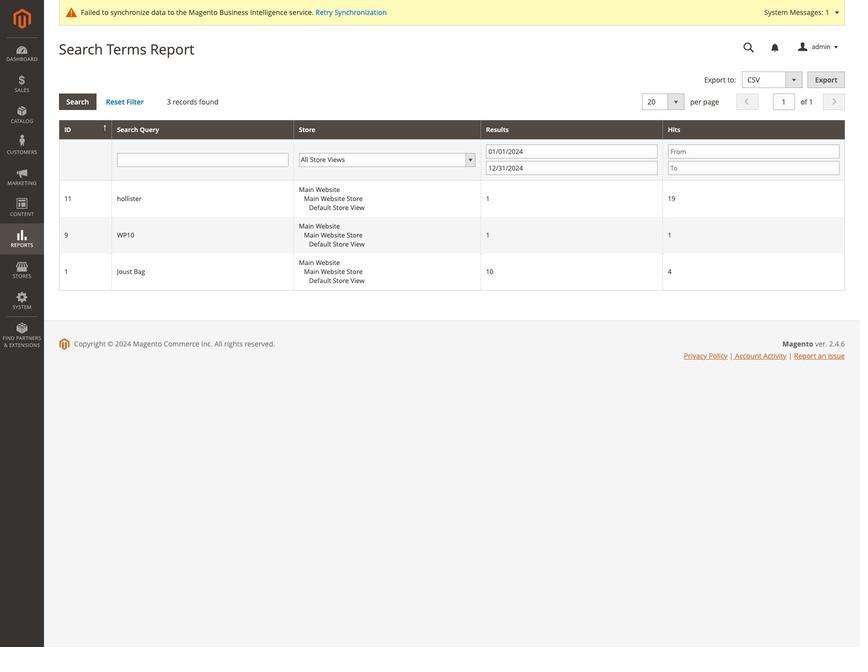 Task type: describe. For each thing, give the bounding box(es) containing it.
magento admin panel image
[[13, 9, 31, 29]]

to text field for from text field
[[668, 161, 840, 175]]

From text field
[[668, 145, 840, 159]]



Task type: locate. For each thing, give the bounding box(es) containing it.
None text field
[[117, 153, 288, 167]]

To text field
[[486, 161, 658, 175], [668, 161, 840, 175]]

to text field down from text box
[[486, 161, 658, 175]]

From text field
[[486, 145, 658, 159]]

menu bar
[[0, 38, 44, 354]]

2 to text field from the left
[[668, 161, 840, 175]]

1 to text field from the left
[[486, 161, 658, 175]]

0 horizontal spatial to text field
[[486, 161, 658, 175]]

to text field for from text box
[[486, 161, 658, 175]]

1 horizontal spatial to text field
[[668, 161, 840, 175]]

None text field
[[737, 39, 762, 56], [773, 93, 795, 110], [737, 39, 762, 56], [773, 93, 795, 110]]

to text field down from text field
[[668, 161, 840, 175]]



